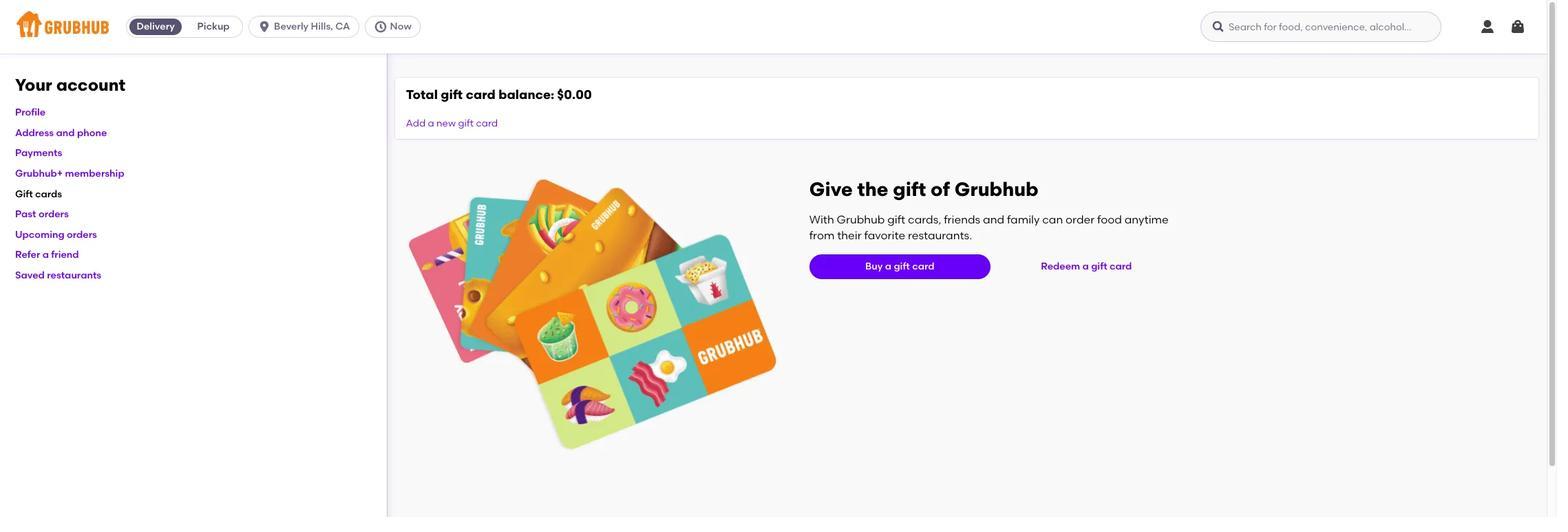 Task type: locate. For each thing, give the bounding box(es) containing it.
1 horizontal spatial and
[[983, 214, 1004, 227]]

a left 'new'
[[428, 118, 434, 130]]

a right redeem at the bottom of page
[[1083, 261, 1089, 273]]

your account
[[15, 75, 125, 95]]

saved restaurants link
[[15, 270, 101, 282]]

payments link
[[15, 148, 62, 159]]

1 vertical spatial grubhub
[[837, 214, 885, 227]]

a for redeem
[[1083, 261, 1089, 273]]

orders for past orders
[[38, 209, 69, 220]]

0 horizontal spatial grubhub
[[837, 214, 885, 227]]

gift inside button
[[1091, 261, 1107, 273]]

favorite
[[864, 229, 905, 242]]

0 horizontal spatial and
[[56, 127, 75, 139]]

grubhub up 'their'
[[837, 214, 885, 227]]

card
[[466, 87, 496, 103], [476, 118, 498, 130], [912, 261, 934, 273], [1110, 261, 1132, 273]]

beverly hills, ca
[[274, 21, 350, 32]]

gift left the of
[[893, 178, 926, 201]]

ca
[[335, 21, 350, 32]]

refer a friend link
[[15, 249, 79, 261]]

buy a gift card link
[[809, 255, 990, 280]]

gift up favorite on the top right of the page
[[888, 214, 905, 227]]

card down food
[[1110, 261, 1132, 273]]

a right the refer
[[42, 249, 49, 261]]

svg image
[[1479, 19, 1496, 35], [1510, 19, 1526, 35], [258, 20, 271, 34], [1212, 20, 1225, 34]]

upcoming orders
[[15, 229, 97, 241]]

give
[[809, 178, 853, 201]]

and
[[56, 127, 75, 139], [983, 214, 1004, 227]]

0 vertical spatial grubhub
[[955, 178, 1039, 201]]

1 vertical spatial and
[[983, 214, 1004, 227]]

a
[[428, 118, 434, 130], [42, 249, 49, 261], [885, 261, 891, 273], [1083, 261, 1089, 273]]

svg image inside beverly hills, ca button
[[258, 20, 271, 34]]

0 vertical spatial and
[[56, 127, 75, 139]]

pickup
[[197, 21, 230, 32]]

gift for with grubhub gift cards, friends and family can order food anytime from their favorite restaurants.
[[888, 214, 905, 227]]

a inside button
[[1083, 261, 1089, 273]]

gift right redeem at the bottom of page
[[1091, 261, 1107, 273]]

friends
[[944, 214, 980, 227]]

restaurants
[[47, 270, 101, 282]]

their
[[837, 229, 862, 242]]

past orders
[[15, 209, 69, 220]]

phone
[[77, 127, 107, 139]]

now
[[390, 21, 412, 32]]

a right buy
[[885, 261, 891, 273]]

a for add
[[428, 118, 434, 130]]

and left 'phone'
[[56, 127, 75, 139]]

card down total gift card balance: $0.00
[[476, 118, 498, 130]]

total
[[406, 87, 438, 103]]

friend
[[51, 249, 79, 261]]

orders
[[38, 209, 69, 220], [67, 229, 97, 241]]

buy a gift card
[[865, 261, 934, 273]]

gift right 'new'
[[458, 118, 474, 130]]

1 vertical spatial orders
[[67, 229, 97, 241]]

gift cards
[[15, 188, 62, 200]]

food
[[1097, 214, 1122, 227]]

cards,
[[908, 214, 941, 227]]

anytime
[[1125, 214, 1169, 227]]

redeem a gift card button
[[1036, 255, 1137, 280]]

address and phone
[[15, 127, 107, 139]]

grubhub
[[955, 178, 1039, 201], [837, 214, 885, 227]]

can
[[1042, 214, 1063, 227]]

orders up upcoming orders
[[38, 209, 69, 220]]

gift inside with grubhub gift cards, friends and family can order food anytime from their favorite restaurants.
[[888, 214, 905, 227]]

grubhub up with grubhub gift cards, friends and family can order food anytime from their favorite restaurants. on the top
[[955, 178, 1039, 201]]

saved restaurants
[[15, 270, 101, 282]]

profile
[[15, 107, 45, 119]]

upcoming orders link
[[15, 229, 97, 241]]

gift right buy
[[894, 261, 910, 273]]

gift
[[441, 87, 463, 103], [458, 118, 474, 130], [893, 178, 926, 201], [888, 214, 905, 227], [894, 261, 910, 273], [1091, 261, 1107, 273]]

orders up the friend
[[67, 229, 97, 241]]

0 vertical spatial orders
[[38, 209, 69, 220]]

beverly
[[274, 21, 309, 32]]

1 horizontal spatial grubhub
[[955, 178, 1039, 201]]

and left family
[[983, 214, 1004, 227]]

card down restaurants.
[[912, 261, 934, 273]]



Task type: describe. For each thing, give the bounding box(es) containing it.
order
[[1066, 214, 1095, 227]]

refer a friend
[[15, 249, 79, 261]]

your
[[15, 75, 52, 95]]

a for buy
[[885, 261, 891, 273]]

$0.00
[[557, 87, 592, 103]]

grubhub+ membership link
[[15, 168, 124, 180]]

gift for give the gift of grubhub
[[893, 178, 926, 201]]

card inside button
[[1110, 261, 1132, 273]]

card up 'add a new gift card'
[[466, 87, 496, 103]]

now button
[[365, 16, 426, 38]]

total gift card balance: $0.00
[[406, 87, 592, 103]]

payments
[[15, 148, 62, 159]]

a for refer
[[42, 249, 49, 261]]

gift for redeem a gift card
[[1091, 261, 1107, 273]]

redeem a gift card
[[1041, 261, 1132, 273]]

Search for food, convenience, alcohol... search field
[[1201, 12, 1441, 42]]

grubhub+ membership
[[15, 168, 124, 180]]

gift cards link
[[15, 188, 62, 200]]

account
[[56, 75, 125, 95]]

with grubhub gift cards, friends and family can order food anytime from their favorite restaurants.
[[809, 214, 1169, 242]]

and inside with grubhub gift cards, friends and family can order food anytime from their favorite restaurants.
[[983, 214, 1004, 227]]

upcoming
[[15, 229, 64, 241]]

of
[[931, 178, 950, 201]]

add a new gift card
[[406, 118, 498, 130]]

add
[[406, 118, 426, 130]]

address
[[15, 127, 54, 139]]

refer
[[15, 249, 40, 261]]

buy
[[865, 261, 883, 273]]

grubhub inside with grubhub gift cards, friends and family can order food anytime from their favorite restaurants.
[[837, 214, 885, 227]]

the
[[857, 178, 888, 201]]

cards
[[35, 188, 62, 200]]

family
[[1007, 214, 1040, 227]]

restaurants.
[[908, 229, 972, 242]]

past
[[15, 209, 36, 220]]

balance:
[[499, 87, 554, 103]]

gift
[[15, 188, 33, 200]]

grubhub+
[[15, 168, 63, 180]]

with
[[809, 214, 834, 227]]

redeem
[[1041, 261, 1080, 273]]

gift for buy a gift card
[[894, 261, 910, 273]]

new
[[436, 118, 456, 130]]

delivery button
[[127, 16, 185, 38]]

membership
[[65, 168, 124, 180]]

past orders link
[[15, 209, 69, 220]]

gift up 'add a new gift card'
[[441, 87, 463, 103]]

delivery
[[137, 21, 175, 32]]

hills,
[[311, 21, 333, 32]]

main navigation navigation
[[0, 0, 1547, 54]]

address and phone link
[[15, 127, 107, 139]]

orders for upcoming orders
[[67, 229, 97, 241]]

give the gift of grubhub
[[809, 178, 1039, 201]]

beverly hills, ca button
[[249, 16, 365, 38]]

svg image
[[373, 20, 387, 34]]

saved
[[15, 270, 45, 282]]

profile link
[[15, 107, 45, 119]]

from
[[809, 229, 835, 242]]

pickup button
[[185, 16, 242, 38]]

gift card image
[[409, 178, 776, 452]]



Task type: vqa. For each thing, say whether or not it's contained in the screenshot.
Beverly Hills, CA
yes



